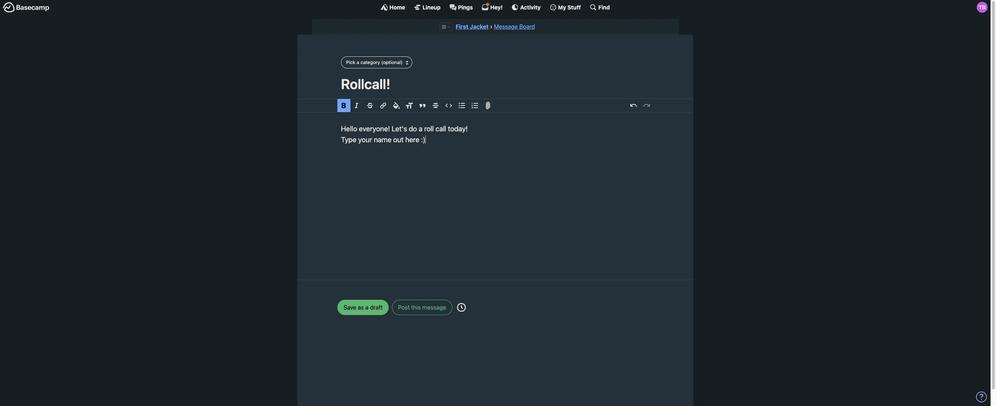 Task type: locate. For each thing, give the bounding box(es) containing it.
my stuff
[[559, 4, 581, 10]]

find
[[599, 4, 610, 10]]

1 horizontal spatial a
[[366, 304, 369, 311]]

Type a title… text field
[[341, 76, 650, 92]]

› message board
[[490, 23, 535, 30]]

draft
[[370, 304, 383, 311]]

your
[[358, 135, 372, 144]]

hello everyone! let's do a roll call today! type your name out here :)
[[341, 125, 468, 144]]

jacket
[[470, 23, 489, 30]]

this
[[412, 304, 421, 311]]

name
[[374, 135, 392, 144]]

a right pick
[[357, 59, 360, 65]]

save as a draft button
[[338, 300, 389, 315]]

pick a category (optional)
[[346, 59, 403, 65]]

out
[[394, 135, 404, 144]]

type
[[341, 135, 357, 144]]

0 horizontal spatial a
[[357, 59, 360, 65]]

first jacket
[[456, 23, 489, 30]]

find button
[[590, 4, 610, 11]]

lineup link
[[414, 4, 441, 11]]

main element
[[0, 0, 991, 14]]

a
[[357, 59, 360, 65], [419, 125, 423, 133], [366, 304, 369, 311]]

home
[[390, 4, 405, 10]]

today!
[[448, 125, 468, 133]]

first
[[456, 23, 469, 30]]

a right the do
[[419, 125, 423, 133]]

message
[[494, 23, 518, 30]]

2 vertical spatial a
[[366, 304, 369, 311]]

switch accounts image
[[3, 2, 50, 13]]

0 vertical spatial a
[[357, 59, 360, 65]]

here
[[406, 135, 420, 144]]

do
[[409, 125, 417, 133]]

(optional)
[[382, 59, 403, 65]]

save
[[344, 304, 357, 311]]

2 horizontal spatial a
[[419, 125, 423, 133]]

a right as
[[366, 304, 369, 311]]

everyone!
[[359, 125, 390, 133]]

1 vertical spatial a
[[419, 125, 423, 133]]

roll
[[425, 125, 434, 133]]

message
[[423, 304, 446, 311]]

activity
[[521, 4, 541, 10]]

lineup
[[423, 4, 441, 10]]



Task type: vqa. For each thing, say whether or not it's contained in the screenshot.
leftmost Terry Turtle image
no



Task type: describe. For each thing, give the bounding box(es) containing it.
post this message
[[398, 304, 446, 311]]

save as a draft
[[344, 304, 383, 311]]

›
[[490, 23, 493, 30]]

pings
[[458, 4, 473, 10]]

let's
[[392, 125, 407, 133]]

my stuff button
[[550, 4, 581, 11]]

message board link
[[494, 23, 535, 30]]

tyler black image
[[978, 2, 988, 13]]

activity link
[[512, 4, 541, 11]]

:)
[[421, 135, 426, 144]]

a inside hello everyone! let's do a roll call today! type your name out here :)
[[419, 125, 423, 133]]

my
[[559, 4, 567, 10]]

home link
[[381, 4, 405, 11]]

post this message button
[[392, 300, 453, 315]]

first jacket link
[[456, 23, 489, 30]]

pick a category (optional) button
[[341, 57, 413, 68]]

hey! button
[[482, 3, 503, 11]]

pings button
[[450, 4, 473, 11]]

hey!
[[491, 4, 503, 10]]

call
[[436, 125, 447, 133]]

board
[[520, 23, 535, 30]]

category
[[361, 59, 380, 65]]

schedule this to post later image
[[457, 303, 466, 312]]

as
[[358, 304, 364, 311]]

hello
[[341, 125, 357, 133]]

Write away… text field
[[319, 113, 672, 271]]

pick
[[346, 59, 356, 65]]

post
[[398, 304, 410, 311]]

stuff
[[568, 4, 581, 10]]



